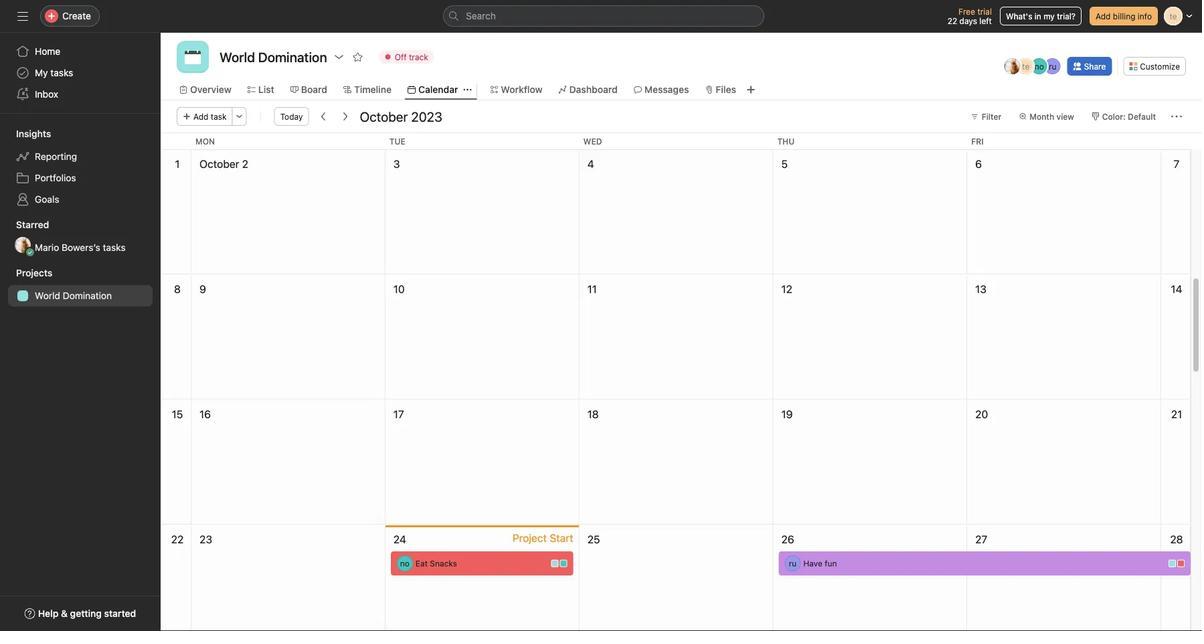 Task type: describe. For each thing, give the bounding box(es) containing it.
11
[[587, 283, 597, 295]]

23
[[199, 533, 212, 546]]

october 2
[[199, 158, 248, 170]]

board
[[301, 84, 327, 95]]

projects element
[[0, 261, 161, 309]]

6
[[975, 158, 982, 170]]

share
[[1084, 62, 1106, 71]]

what's in my trial? button
[[1000, 7, 1082, 25]]

list
[[258, 84, 274, 95]]

projects button
[[0, 266, 52, 280]]

add billing info button
[[1090, 7, 1158, 25]]

previous month image
[[318, 111, 329, 122]]

starred
[[16, 219, 49, 230]]

create button
[[40, 5, 100, 27]]

trial?
[[1057, 11, 1076, 21]]

reporting
[[35, 151, 77, 162]]

off track
[[395, 52, 428, 62]]

tasks inside starred element
[[103, 242, 126, 253]]

my tasks
[[35, 67, 73, 78]]

search button
[[443, 5, 764, 27]]

portfolios
[[35, 172, 76, 183]]

october for october 2
[[199, 158, 239, 170]]

projects
[[16, 267, 52, 278]]

22 inside free trial 22 days left
[[948, 16, 957, 25]]

20
[[975, 408, 988, 421]]

2023
[[411, 108, 442, 124]]

12
[[781, 283, 792, 295]]

tab actions image
[[463, 86, 471, 94]]

october for october 2023
[[360, 108, 408, 124]]

show options image
[[334, 52, 344, 62]]

add task
[[193, 112, 227, 121]]

color:
[[1102, 112, 1126, 121]]

8
[[174, 283, 181, 295]]

home link
[[8, 41, 153, 62]]

1 horizontal spatial mb
[[1006, 62, 1019, 71]]

in
[[1035, 11, 1041, 21]]

10
[[393, 283, 405, 295]]

month view button
[[1013, 107, 1080, 126]]

hide sidebar image
[[17, 11, 28, 21]]

16
[[199, 408, 211, 421]]

2
[[242, 158, 248, 170]]

1 horizontal spatial more actions image
[[1171, 111, 1182, 122]]

today button
[[274, 107, 309, 126]]

free trial 22 days left
[[948, 7, 992, 25]]

mario bowers's tasks
[[35, 242, 126, 253]]

getting
[[70, 608, 102, 619]]

dashboard link
[[559, 82, 618, 97]]

starred element
[[0, 213, 161, 261]]

list link
[[248, 82, 274, 97]]

1 horizontal spatial ru
[[1049, 62, 1056, 71]]

add for add billing info
[[1096, 11, 1111, 21]]

world domination
[[35, 290, 112, 301]]

inbox
[[35, 89, 58, 100]]

mon
[[195, 137, 215, 146]]

create
[[62, 10, 91, 21]]

start
[[550, 532, 573, 544]]

files
[[716, 84, 736, 95]]

goals link
[[8, 189, 153, 210]]

global element
[[0, 33, 161, 113]]

project start
[[513, 532, 573, 544]]

workflow
[[501, 84, 543, 95]]

customize button
[[1123, 57, 1186, 76]]

domination
[[63, 290, 112, 301]]

overview link
[[179, 82, 231, 97]]

insights element
[[0, 122, 161, 213]]

have fun
[[803, 559, 837, 568]]

add tab image
[[746, 84, 756, 95]]

1 vertical spatial no
[[400, 559, 410, 568]]

4
[[587, 158, 594, 170]]

27
[[975, 533, 987, 546]]

view
[[1056, 112, 1074, 121]]

default
[[1128, 112, 1156, 121]]

eat
[[415, 559, 428, 568]]

help & getting started button
[[16, 602, 145, 626]]

1 vertical spatial ru
[[789, 559, 797, 568]]

insights button
[[0, 127, 51, 141]]

calendar link
[[408, 82, 458, 97]]

have
[[803, 559, 822, 568]]

project
[[513, 532, 547, 544]]

color: default
[[1102, 112, 1156, 121]]

24
[[393, 533, 406, 546]]

days
[[959, 16, 977, 25]]



Task type: vqa. For each thing, say whether or not it's contained in the screenshot.
Month on the top right
yes



Task type: locate. For each thing, give the bounding box(es) containing it.
dashboard
[[569, 84, 618, 95]]

my
[[1044, 11, 1055, 21]]

color: default button
[[1085, 107, 1162, 126]]

more actions image
[[1171, 111, 1182, 122], [235, 112, 243, 120]]

what's
[[1006, 11, 1032, 21]]

eat snacks
[[415, 559, 457, 568]]

bowers's
[[62, 242, 100, 253]]

1 vertical spatial 22
[[171, 533, 184, 546]]

0 vertical spatial october
[[360, 108, 408, 124]]

add billing info
[[1096, 11, 1152, 21]]

0 vertical spatial ru
[[1049, 62, 1056, 71]]

te
[[1022, 62, 1030, 71]]

1 horizontal spatial no
[[1034, 62, 1044, 71]]

1 horizontal spatial tasks
[[103, 242, 126, 253]]

0 vertical spatial no
[[1034, 62, 1044, 71]]

add for add task
[[193, 112, 208, 121]]

overview
[[190, 84, 231, 95]]

tasks inside global 'element'
[[50, 67, 73, 78]]

my
[[35, 67, 48, 78]]

goals
[[35, 194, 59, 205]]

messages link
[[634, 82, 689, 97]]

19
[[781, 408, 793, 421]]

fun
[[825, 559, 837, 568]]

0 vertical spatial mb
[[1006, 62, 1019, 71]]

off track button
[[373, 48, 440, 66]]

search
[[466, 10, 496, 21]]

what's in my trial?
[[1006, 11, 1076, 21]]

tasks
[[50, 67, 73, 78], [103, 242, 126, 253]]

filter button
[[965, 107, 1007, 126]]

0 horizontal spatial 22
[[171, 533, 184, 546]]

calendar image
[[185, 49, 201, 65]]

1 vertical spatial mb
[[17, 240, 29, 250]]

fri
[[971, 137, 984, 146]]

7
[[1174, 158, 1180, 170]]

thu
[[777, 137, 795, 146]]

share button
[[1067, 57, 1112, 76]]

0 horizontal spatial tasks
[[50, 67, 73, 78]]

21
[[1171, 408, 1182, 421]]

15
[[172, 408, 183, 421]]

0 horizontal spatial mb
[[17, 240, 29, 250]]

ru left "have"
[[789, 559, 797, 568]]

filter
[[982, 112, 1001, 121]]

add inside add task button
[[193, 112, 208, 121]]

add inside add billing info 'button'
[[1096, 11, 1111, 21]]

inbox link
[[8, 84, 153, 105]]

mb left te
[[1006, 62, 1019, 71]]

messages
[[644, 84, 689, 95]]

28
[[1170, 533, 1183, 546]]

workflow link
[[490, 82, 543, 97]]

calendar
[[418, 84, 458, 95]]

mb inside starred element
[[17, 240, 29, 250]]

1 vertical spatial tasks
[[103, 242, 126, 253]]

trial
[[977, 7, 992, 16]]

&
[[61, 608, 68, 619]]

add to starred image
[[352, 52, 363, 62]]

wed
[[583, 137, 602, 146]]

more actions image right the 'task'
[[235, 112, 243, 120]]

mb down starred dropdown button
[[17, 240, 29, 250]]

ru
[[1049, 62, 1056, 71], [789, 559, 797, 568]]

1 vertical spatial october
[[199, 158, 239, 170]]

home
[[35, 46, 60, 57]]

25
[[587, 533, 600, 546]]

26
[[781, 533, 794, 546]]

billing
[[1113, 11, 1135, 21]]

starred button
[[0, 218, 49, 232]]

october up tue at the left top of the page
[[360, 108, 408, 124]]

1
[[175, 158, 180, 170]]

tasks right bowers's
[[103, 242, 126, 253]]

reporting link
[[8, 146, 153, 167]]

left
[[979, 16, 992, 25]]

0 horizontal spatial add
[[193, 112, 208, 121]]

world
[[35, 290, 60, 301]]

tasks right my
[[50, 67, 73, 78]]

off
[[395, 52, 407, 62]]

october left 2
[[199, 158, 239, 170]]

22 left days
[[948, 16, 957, 25]]

ru right te
[[1049, 62, 1056, 71]]

tue
[[389, 137, 405, 146]]

timeline
[[354, 84, 392, 95]]

track
[[409, 52, 428, 62]]

no right te
[[1034, 62, 1044, 71]]

next month image
[[340, 111, 350, 122]]

today
[[280, 112, 303, 121]]

13
[[975, 283, 987, 295]]

snacks
[[430, 559, 457, 568]]

add task button
[[177, 107, 233, 126]]

1 horizontal spatial add
[[1096, 11, 1111, 21]]

info
[[1138, 11, 1152, 21]]

1 horizontal spatial october
[[360, 108, 408, 124]]

files link
[[705, 82, 736, 97]]

help & getting started
[[38, 608, 136, 619]]

insights
[[16, 128, 51, 139]]

17
[[393, 408, 404, 421]]

no
[[1034, 62, 1044, 71], [400, 559, 410, 568]]

mb
[[1006, 62, 1019, 71], [17, 240, 29, 250]]

0 vertical spatial tasks
[[50, 67, 73, 78]]

0 horizontal spatial no
[[400, 559, 410, 568]]

22 left '23'
[[171, 533, 184, 546]]

customize
[[1140, 62, 1180, 71]]

world domination link
[[8, 285, 153, 307]]

0 horizontal spatial more actions image
[[235, 112, 243, 120]]

1 vertical spatial add
[[193, 112, 208, 121]]

more actions image right default
[[1171, 111, 1182, 122]]

0 horizontal spatial october
[[199, 158, 239, 170]]

1 horizontal spatial 22
[[948, 16, 957, 25]]

5
[[781, 158, 788, 170]]

18
[[587, 408, 599, 421]]

0 horizontal spatial ru
[[789, 559, 797, 568]]

no left eat
[[400, 559, 410, 568]]

0 vertical spatial 22
[[948, 16, 957, 25]]

add left billing
[[1096, 11, 1111, 21]]

14
[[1171, 283, 1182, 295]]

0 vertical spatial add
[[1096, 11, 1111, 21]]

task
[[211, 112, 227, 121]]

search list box
[[443, 5, 764, 27]]

add
[[1096, 11, 1111, 21], [193, 112, 208, 121]]

add left the 'task'
[[193, 112, 208, 121]]



